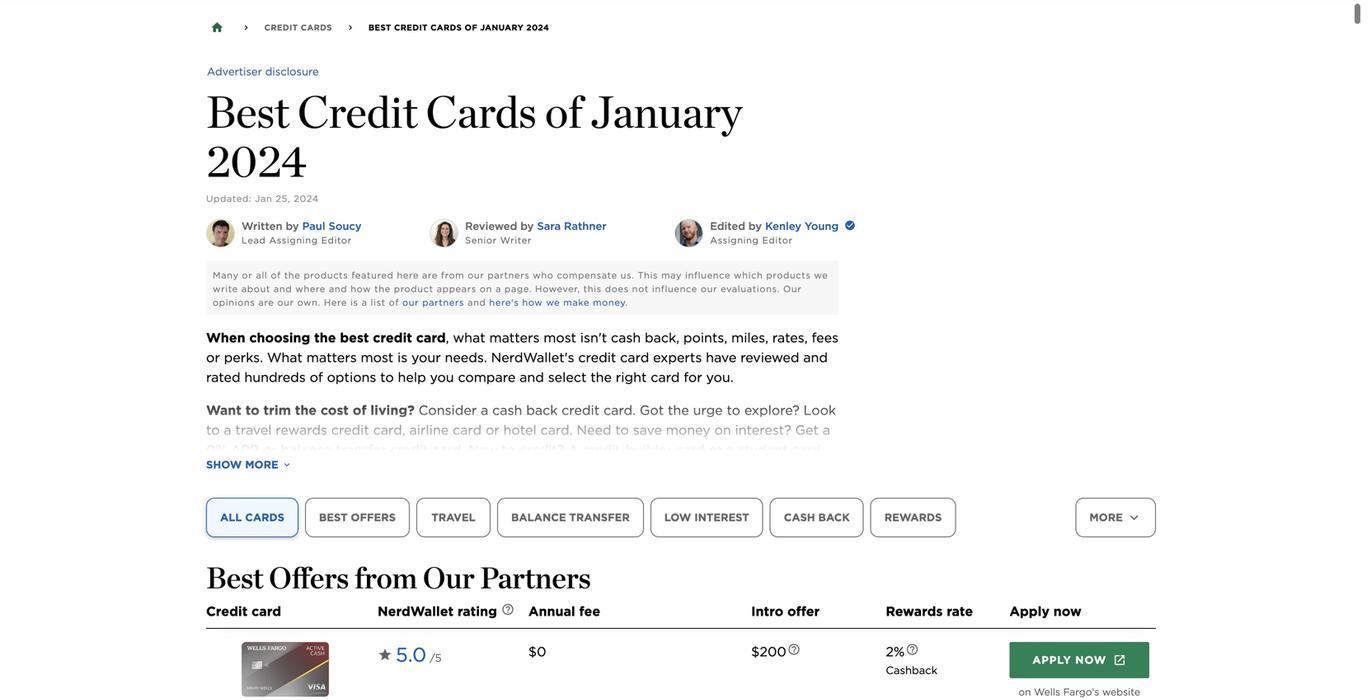 Task type: vqa. For each thing, say whether or not it's contained in the screenshot.
rightmost most
yes



Task type: locate. For each thing, give the bounding box(es) containing it.
by up writer
[[521, 253, 534, 266]]

choosing
[[249, 363, 310, 379]]

0 vertical spatial are
[[422, 303, 438, 314]]

may
[[661, 303, 682, 314]]

sara rathner image
[[431, 253, 459, 282]]

2 assigning from the left
[[710, 268, 759, 279]]

0 vertical spatial or
[[242, 303, 253, 314]]

our left own.
[[277, 330, 294, 341]]

0 horizontal spatial products
[[304, 303, 348, 314]]

1 vertical spatial or
[[206, 383, 220, 399]]

2 editor from the left
[[762, 268, 793, 279]]

0 horizontal spatial are
[[258, 330, 274, 341]]

nerdwallet home page link
[[20, 0, 186, 3]]

apply
[[1010, 637, 1050, 653]]

1 vertical spatial partners
[[422, 330, 464, 341]]

1 vertical spatial is
[[398, 383, 408, 399]]

1 horizontal spatial credit
[[298, 118, 418, 172]]

credit down disclosure
[[298, 118, 418, 172]]

fee
[[579, 637, 601, 653]]

updated:
[[206, 226, 252, 237]]

is inside , what matters most isn't cash back, points, miles, rates, fees or perks. what matters most is your needs. nerdwallet's credit card experts have reviewed and rated hundreds of options to help you compare and select the right card for you.
[[398, 383, 408, 399]]

here
[[324, 330, 347, 341]]

which
[[734, 303, 763, 314]]

are up product
[[422, 303, 438, 314]]

edited by kenley young assigning editor
[[710, 253, 839, 279]]

from up nerdwallet
[[355, 593, 417, 629]]

0 vertical spatial how
[[351, 317, 371, 327]]

wells fargo active cash® card image image
[[242, 675, 329, 699]]

0 horizontal spatial how
[[351, 317, 371, 327]]

of left options
[[310, 402, 323, 418]]

most up to
[[361, 383, 394, 399]]

2024 right 25,
[[294, 226, 319, 237]]

credit down isn't
[[578, 383, 616, 399]]

the up the list
[[375, 317, 391, 327]]

1 horizontal spatial editor
[[762, 268, 793, 279]]

or left all
[[242, 303, 253, 314]]

editor down the paul soucy 'link'
[[321, 268, 352, 279]]

0 vertical spatial most
[[544, 363, 576, 379]]

right
[[616, 402, 647, 418]]

the left the best
[[314, 363, 336, 379]]

0 vertical spatial a
[[496, 317, 501, 327]]

this
[[638, 303, 658, 314]]

now
[[1054, 637, 1082, 653]]

1 horizontal spatial from
[[441, 303, 465, 314]]

1 horizontal spatial by
[[521, 253, 534, 266]]

nerdwallet
[[378, 637, 454, 653]]

assigning down edited
[[710, 268, 759, 279]]

0 horizontal spatial by
[[286, 253, 299, 266]]

0 vertical spatial from
[[441, 303, 465, 314]]

1 vertical spatial matters
[[307, 383, 357, 399]]

1 vertical spatial most
[[361, 383, 394, 399]]

here
[[397, 303, 419, 314]]

assigning down paul at left top
[[269, 268, 318, 279]]

1 vertical spatial are
[[258, 330, 274, 341]]

best up credit card
[[206, 593, 263, 629]]

by inside reviewed by sara rathner senior writer
[[521, 253, 534, 266]]

our
[[468, 303, 484, 314], [701, 317, 718, 327], [277, 330, 294, 341], [402, 330, 419, 341]]

0 horizontal spatial a
[[362, 330, 367, 341]]

card
[[416, 363, 446, 379], [620, 383, 649, 399], [651, 402, 680, 418], [252, 637, 281, 653]]

best
[[206, 118, 289, 172], [206, 593, 263, 629]]

from up appears
[[441, 303, 465, 314]]

partners up page. at the top
[[488, 303, 530, 314]]

best down advertiser
[[206, 118, 289, 172]]

by inside written by paul soucy lead assigning editor
[[286, 253, 299, 266]]

our left evaluations.
[[701, 317, 718, 327]]

most up nerdwallet's
[[544, 363, 576, 379]]

influence right may
[[685, 303, 731, 314]]

or inside , what matters most isn't cash back, points, miles, rates, fees or perks. what matters most is your needs. nerdwallet's credit card experts have reviewed and rated hundreds of options to help you compare and select the right card for you.
[[206, 383, 220, 399]]

is
[[350, 330, 358, 341], [398, 383, 408, 399]]

make
[[564, 330, 590, 341]]

isn't
[[580, 363, 607, 379]]

more
[[245, 491, 279, 504]]

1 vertical spatial how
[[522, 330, 543, 341]]

are down about
[[258, 330, 274, 341]]

of right 'cards'
[[545, 118, 582, 172]]

products
[[304, 303, 348, 314], [766, 303, 811, 314]]

a right on
[[496, 317, 501, 327]]

1 horizontal spatial partners
[[488, 303, 530, 314]]

0 horizontal spatial from
[[355, 593, 417, 629]]

editor
[[321, 268, 352, 279], [762, 268, 793, 279]]

our partners link
[[399, 330, 464, 341]]

our
[[783, 317, 802, 327], [423, 593, 475, 629]]

influence down may
[[652, 317, 698, 327]]

kenley
[[765, 253, 802, 266]]

by left paul at left top
[[286, 253, 299, 266]]

0 horizontal spatial credit
[[206, 637, 248, 653]]

0 vertical spatial credit
[[298, 118, 418, 172]]

assigning
[[269, 268, 318, 279], [710, 268, 759, 279]]

0 horizontal spatial is
[[350, 330, 358, 341]]

1 horizontal spatial our
[[783, 317, 802, 327]]

matters up nerdwallet's
[[489, 363, 540, 379]]

2 by from the left
[[521, 253, 534, 266]]

credit
[[264, 56, 298, 66]]

we down young
[[814, 303, 828, 314]]

products up where
[[304, 303, 348, 314]]

is inside many or all of the products featured here are from our partners who compensate us. this may influence which products we write about and where and how the product appears on a page. however, this does not influence our evaluations. our opinions are our own. here is a list of
[[350, 330, 358, 341]]

influence
[[685, 303, 731, 314], [652, 317, 698, 327]]

evaluations.
[[721, 317, 780, 327]]

have
[[706, 383, 737, 399]]

2024
[[206, 167, 306, 221], [294, 226, 319, 237]]

0 vertical spatial is
[[350, 330, 358, 341]]

1 horizontal spatial or
[[242, 303, 253, 314]]

our down product
[[402, 330, 419, 341]]

1 horizontal spatial a
[[496, 317, 501, 327]]

our up nerdwallet rating
[[423, 593, 475, 629]]

reviewed
[[465, 253, 517, 266]]

1 horizontal spatial matters
[[489, 363, 540, 379]]

perks.
[[224, 383, 263, 399]]

many
[[213, 303, 239, 314]]

of right all
[[271, 303, 281, 314]]

lead
[[242, 268, 266, 279]]

is right here
[[350, 330, 358, 341]]

nerdwallet homepage image
[[206, 49, 228, 71]]

1 vertical spatial our
[[423, 593, 475, 629]]

1 horizontal spatial we
[[814, 303, 828, 314]]

kenley young link
[[765, 252, 839, 267]]

own.
[[297, 330, 321, 341]]

offers
[[269, 593, 349, 629]]

credit inside advertiser disclosure best credit cards of january 2024 updated: jan 25, 2024
[[298, 118, 418, 172]]

your
[[412, 383, 441, 399]]

by inside edited by kenley young assigning editor
[[749, 253, 762, 266]]

advertiser disclosure button
[[206, 96, 320, 111]]

rating
[[458, 637, 497, 653]]

how down featured
[[351, 317, 371, 327]]

we down however, at the left top of page
[[546, 330, 560, 341]]

nerdwallet rating
[[378, 637, 497, 653]]

0 vertical spatial best
[[206, 118, 289, 172]]

1 by from the left
[[286, 253, 299, 266]]

2 horizontal spatial by
[[749, 253, 762, 266]]

advertiser disclosure link
[[207, 98, 319, 111]]

1 vertical spatial credit
[[206, 637, 248, 653]]

the left right
[[591, 402, 612, 418]]

how inside many or all of the products featured here are from our partners who compensate us. this may influence which products we write about and where and how the product appears on a page. however, this does not influence our evaluations. our opinions are our own. here is a list of
[[351, 317, 371, 327]]

our inside many or all of the products featured here are from our partners who compensate us. this may influence which products we write about and where and how the product appears on a page. however, this does not influence our evaluations. our opinions are our own. here is a list of
[[783, 317, 802, 327]]

1 horizontal spatial are
[[422, 303, 438, 314]]

experts
[[653, 383, 702, 399]]

1 horizontal spatial credit
[[578, 383, 616, 399]]

assigning inside edited by kenley young assigning editor
[[710, 268, 759, 279]]

who
[[533, 303, 554, 314]]

or up rated
[[206, 383, 220, 399]]

or
[[242, 303, 253, 314], [206, 383, 220, 399]]

all
[[256, 303, 268, 314]]

by
[[286, 253, 299, 266], [521, 253, 534, 266], [749, 253, 762, 266]]

partners down appears
[[422, 330, 464, 341]]

credit up wells fargo active cash® card image
[[206, 637, 248, 653]]

our right evaluations.
[[783, 317, 802, 327]]

1 best from the top
[[206, 118, 289, 172]]

fees
[[812, 363, 839, 379]]

products right which
[[766, 303, 811, 314]]

disclosure
[[265, 98, 319, 111]]

how down page. at the top
[[522, 330, 543, 341]]

assigning inside written by paul soucy lead assigning editor
[[269, 268, 318, 279]]

the inside , what matters most isn't cash back, points, miles, rates, fees or perks. what matters most is your needs. nerdwallet's credit card experts have reviewed and rated hundreds of options to help you compare and select the right card for you.
[[591, 402, 612, 418]]

we
[[814, 303, 828, 314], [546, 330, 560, 341]]

1 vertical spatial best
[[206, 593, 263, 629]]

of
[[545, 118, 582, 172], [271, 303, 281, 314], [389, 330, 399, 341], [310, 402, 323, 418]]

,
[[446, 363, 449, 379]]

by for written by
[[286, 253, 299, 266]]

here's
[[489, 330, 519, 341]]

0 vertical spatial credit
[[373, 363, 412, 379]]

by right edited
[[749, 253, 762, 266]]

editor down kenley at the top right of page
[[762, 268, 793, 279]]

featured
[[352, 303, 394, 314]]

needs.
[[445, 383, 487, 399]]

help
[[398, 402, 426, 418]]

page.
[[505, 317, 532, 327]]

matters down when choosing the best credit card in the left of the page
[[307, 383, 357, 399]]

1 vertical spatial credit
[[578, 383, 616, 399]]

0 horizontal spatial credit
[[373, 363, 412, 379]]

we inside many or all of the products featured here are from our partners who compensate us. this may influence which products we write about and where and how the product appears on a page. however, this does not influence our evaluations. our opinions are our own. here is a list of
[[814, 303, 828, 314]]

0 horizontal spatial assigning
[[269, 268, 318, 279]]

1 horizontal spatial products
[[766, 303, 811, 314]]

what
[[267, 383, 303, 399]]

1 horizontal spatial how
[[522, 330, 543, 341]]

2 best from the top
[[206, 593, 263, 629]]

0 horizontal spatial we
[[546, 330, 560, 341]]

0 horizontal spatial or
[[206, 383, 220, 399]]

1 horizontal spatial assigning
[[710, 268, 759, 279]]

the
[[284, 303, 301, 314], [375, 317, 391, 327], [314, 363, 336, 379], [591, 402, 612, 418]]

0 vertical spatial we
[[814, 303, 828, 314]]

matters
[[489, 363, 540, 379], [307, 383, 357, 399]]

this
[[584, 317, 602, 327]]

credit down the list
[[373, 363, 412, 379]]

and down on
[[468, 330, 486, 341]]

0 vertical spatial partners
[[488, 303, 530, 314]]

1 vertical spatial a
[[362, 330, 367, 341]]

0 vertical spatial influence
[[685, 303, 731, 314]]

3 by from the left
[[749, 253, 762, 266]]

0 horizontal spatial editor
[[321, 268, 352, 279]]

january
[[590, 118, 742, 172]]

1 assigning from the left
[[269, 268, 318, 279]]

are
[[422, 303, 438, 314], [258, 330, 274, 341]]

offer
[[788, 637, 820, 653]]

1 horizontal spatial is
[[398, 383, 408, 399]]

0 vertical spatial our
[[783, 317, 802, 327]]

0 horizontal spatial most
[[361, 383, 394, 399]]

opinions
[[213, 330, 255, 341]]

the up where
[[284, 303, 301, 314]]

credit
[[298, 118, 418, 172], [206, 637, 248, 653]]

1 editor from the left
[[321, 268, 352, 279]]

a left the list
[[362, 330, 367, 341]]

2024 up jan
[[206, 167, 306, 221]]

is up 'help' at the left of page
[[398, 383, 408, 399]]



Task type: describe. For each thing, give the bounding box(es) containing it.
writer
[[500, 268, 532, 279]]

0 vertical spatial matters
[[489, 363, 540, 379]]

our partners and here's how we make money.
[[402, 330, 628, 341]]

many or all of the products featured here are from our partners who compensate us. this may influence which products we write about and where and how the product appears on a page. however, this does not influence our evaluations. our opinions are our own. here is a list of
[[213, 303, 828, 341]]

rewards
[[886, 637, 943, 653]]

by for reviewed by
[[521, 253, 534, 266]]

options
[[327, 402, 376, 418]]

back,
[[645, 363, 680, 379]]

0 horizontal spatial matters
[[307, 383, 357, 399]]

product
[[394, 317, 434, 327]]

rate
[[947, 637, 973, 653]]

or inside many or all of the products featured here are from our partners who compensate us. this may influence which products we write about and where and how the product appears on a page. however, this does not influence our evaluations. our opinions are our own. here is a list of
[[242, 303, 253, 314]]

show more button
[[206, 488, 293, 508]]

1 vertical spatial 2024
[[294, 226, 319, 237]]

and right about
[[274, 317, 292, 327]]

of inside advertiser disclosure best credit cards of january 2024 updated: jan 25, 2024
[[545, 118, 582, 172]]

by for edited by
[[749, 253, 762, 266]]

us.
[[621, 303, 635, 314]]

credit cards
[[264, 56, 332, 66]]

compare
[[458, 402, 516, 418]]

editor inside written by paul soucy lead assigning editor
[[321, 268, 352, 279]]

write
[[213, 317, 238, 327]]

rates,
[[773, 363, 808, 379]]

you
[[430, 402, 454, 418]]

how are nerdwallet's ratings determined? image
[[501, 636, 515, 649]]

cash
[[611, 363, 641, 379]]

of right the list
[[389, 330, 399, 341]]

points,
[[684, 363, 728, 379]]

and down nerdwallet's
[[520, 402, 544, 418]]

nerdwallet home page image
[[20, 0, 40, 3]]

product offers quick filters tab list
[[206, 531, 1020, 617]]

partners
[[480, 593, 591, 629]]

written
[[242, 253, 283, 266]]

best inside advertiser disclosure best credit cards of january 2024 updated: jan 25, 2024
[[206, 118, 289, 172]]

paul
[[302, 253, 325, 266]]

edited
[[710, 253, 746, 266]]

best
[[340, 363, 369, 379]]

jan
[[255, 226, 272, 237]]

cards
[[301, 56, 332, 66]]

kenley young image
[[676, 253, 705, 282]]

appears
[[437, 317, 477, 327]]

credit inside , what matters most isn't cash back, points, miles, rates, fees or perks. what matters most is your needs. nerdwallet's credit card experts have reviewed and rated hundreds of options to help you compare and select the right card for you.
[[578, 383, 616, 399]]

when choosing the best credit card
[[206, 363, 446, 379]]

, what matters most isn't cash back, points, miles, rates, fees or perks. what matters most is your needs. nerdwallet's credit card experts have reviewed and rated hundreds of options to help you compare and select the right card for you.
[[206, 363, 839, 418]]

1 products from the left
[[304, 303, 348, 314]]

for
[[684, 402, 702, 418]]

0 vertical spatial 2024
[[206, 167, 306, 221]]

and up here
[[329, 317, 347, 327]]

of inside , what matters most isn't cash back, points, miles, rates, fees or perks. what matters most is your needs. nerdwallet's credit card experts have reviewed and rated hundreds of options to help you compare and select the right card for you.
[[310, 402, 323, 418]]

1 vertical spatial from
[[355, 593, 417, 629]]

show
[[206, 491, 242, 504]]

reviewed by sara rathner senior writer
[[465, 253, 607, 279]]

show more
[[206, 491, 279, 504]]

you.
[[706, 402, 734, 418]]

our up on
[[468, 303, 484, 314]]

1 vertical spatial influence
[[652, 317, 698, 327]]

advertiser disclosure best credit cards of january 2024 updated: jan 25, 2024
[[206, 98, 742, 237]]

however,
[[535, 317, 580, 327]]

paul soucy image
[[207, 253, 236, 282]]

cards
[[426, 118, 537, 172]]

0 horizontal spatial our
[[423, 593, 475, 629]]

from inside many or all of the products featured here are from our partners who compensate us. this may influence which products we write about and where and how the product appears on a page. however, this does not influence our evaluations. our opinions are our own. here is a list of
[[441, 303, 465, 314]]

sara
[[537, 253, 561, 266]]

when
[[206, 363, 245, 379]]

nerdwallet's
[[491, 383, 574, 399]]

soucy
[[329, 253, 362, 266]]

intro offer
[[751, 637, 820, 653]]

select
[[548, 402, 587, 418]]

credit cards element
[[264, 51, 332, 71]]

card down experts
[[651, 402, 680, 418]]

sara rathner link
[[537, 252, 607, 267]]

card up your
[[416, 363, 446, 379]]

on
[[480, 317, 492, 327]]

apply now
[[1010, 637, 1082, 653]]

what
[[453, 363, 485, 379]]

to
[[380, 402, 394, 418]]

and down the 'fees'
[[803, 383, 828, 399]]

card up right
[[620, 383, 649, 399]]

1 horizontal spatial most
[[544, 363, 576, 379]]

best offers from our partners
[[206, 593, 591, 629]]

1 vertical spatial we
[[546, 330, 560, 341]]

intro
[[751, 637, 784, 653]]

card up wells fargo active cash® card image
[[252, 637, 281, 653]]

partners inside many or all of the products featured here are from our partners who compensate us. this may influence which products we write about and where and how the product appears on a page. however, this does not influence our evaluations. our opinions are our own. here is a list of
[[488, 303, 530, 314]]

here's how we make money. link
[[489, 330, 628, 341]]

compensate
[[557, 303, 618, 314]]

rathner
[[564, 253, 607, 266]]

where
[[295, 317, 326, 327]]

does
[[605, 317, 629, 327]]

not
[[632, 317, 649, 327]]

advertiser
[[207, 98, 262, 111]]

25,
[[276, 226, 291, 237]]

miles,
[[732, 363, 769, 379]]

editor inside edited by kenley young assigning editor
[[762, 268, 793, 279]]

paul soucy link
[[302, 252, 362, 267]]

young
[[805, 253, 839, 266]]

annual
[[529, 637, 575, 653]]

senior
[[465, 268, 497, 279]]

2 products from the left
[[766, 303, 811, 314]]

0 horizontal spatial partners
[[422, 330, 464, 341]]

rated
[[206, 402, 240, 418]]



